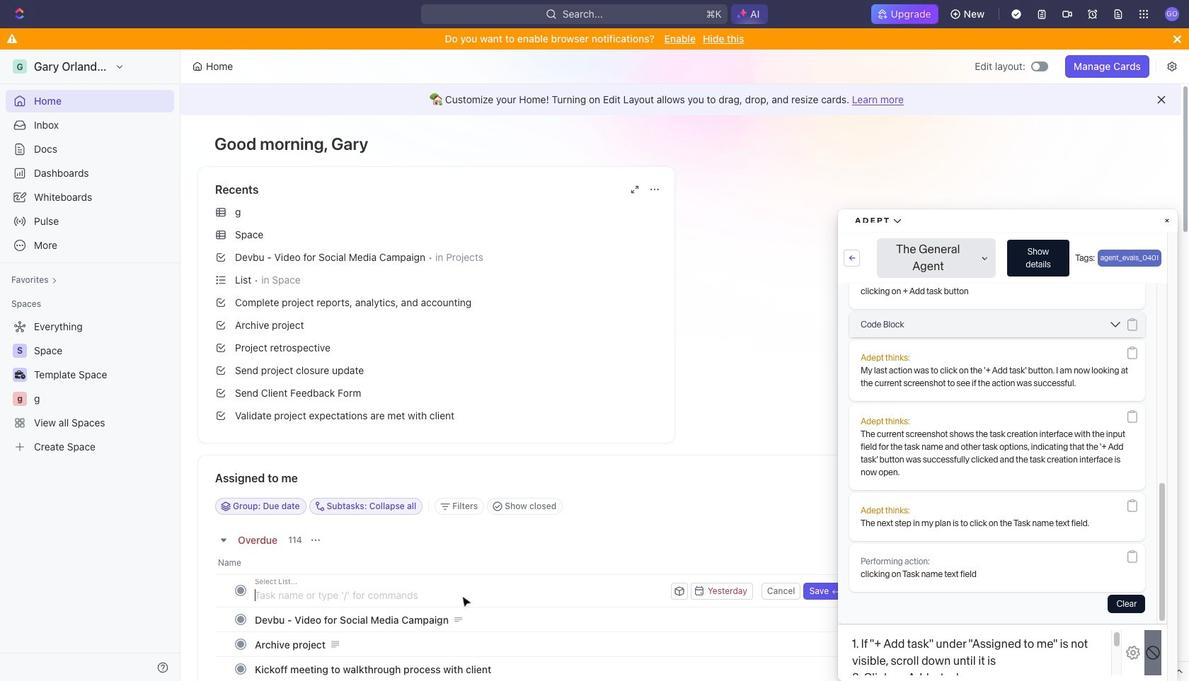 Task type: locate. For each thing, give the bounding box(es) containing it.
business time image
[[15, 371, 25, 379]]

g, , element
[[13, 392, 27, 406]]

gary orlando's workspace, , element
[[13, 59, 27, 74]]

alert
[[180, 84, 1181, 115]]

tree
[[6, 316, 174, 459]]



Task type: describe. For each thing, give the bounding box(es) containing it.
Search tasks... text field
[[949, 496, 1091, 517]]

sidebar navigation
[[0, 50, 183, 682]]

tree inside sidebar navigation
[[6, 316, 174, 459]]

space, , element
[[13, 344, 27, 358]]

Task name or type '/' for commands text field
[[255, 584, 668, 607]]



Task type: vqa. For each thing, say whether or not it's contained in the screenshot.
Or within For this task, students are required to choose a topic of their interest. It could be anything from history, science, arts, or technology. Once the topic is selected, they need to conduct thorough research on it. They should gather information from reliable sources like books, scholarly articles, and reputable websites.
no



